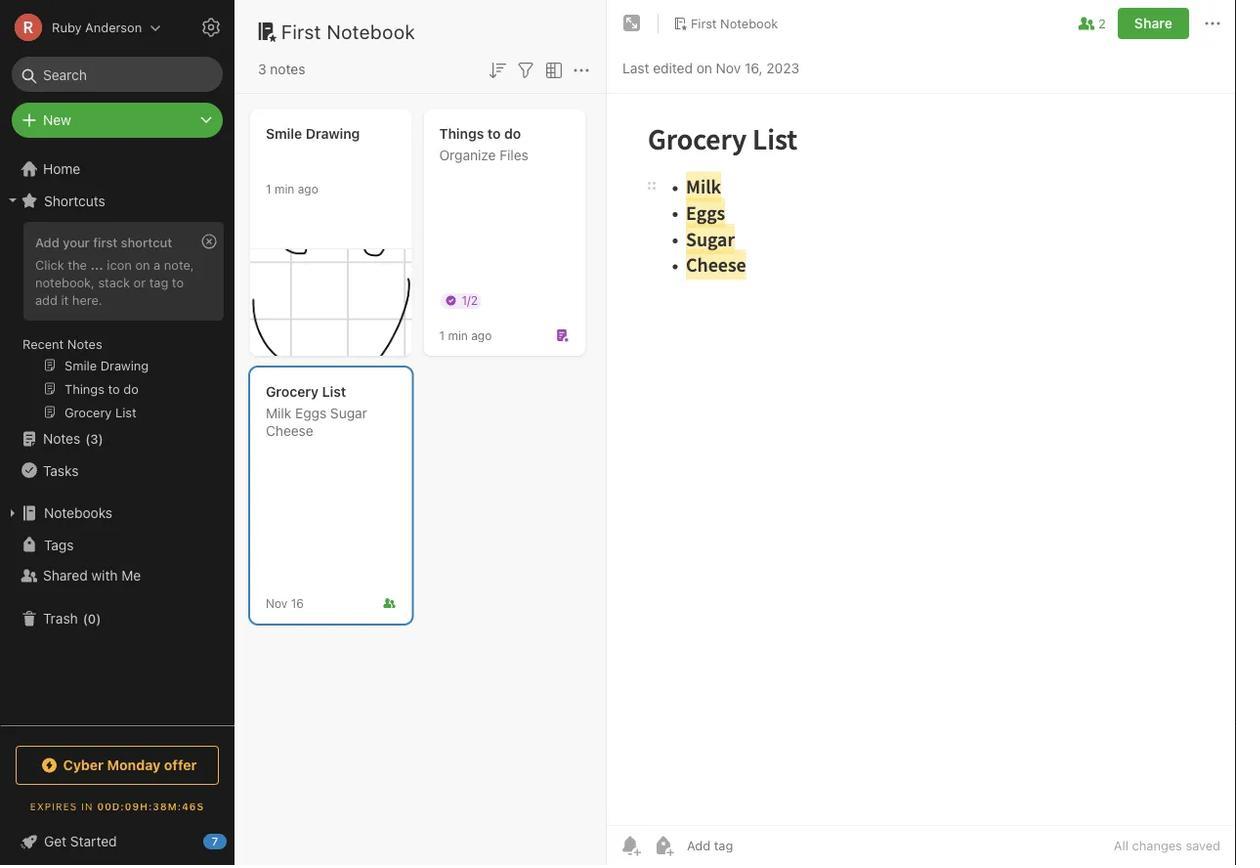 Task type: vqa. For each thing, say whether or not it's contained in the screenshot.
First
yes



Task type: describe. For each thing, give the bounding box(es) containing it.
last edited on nov 16, 2023
[[623, 60, 800, 76]]

things to do organize files
[[439, 126, 529, 163]]

tasks button
[[0, 455, 234, 486]]

cyber
[[63, 757, 104, 773]]

cheese
[[266, 423, 313, 439]]

3 inside "notes ( 3 )"
[[90, 431, 98, 446]]

2
[[1099, 16, 1107, 31]]

0 vertical spatial 1
[[266, 182, 271, 196]]

add filters image
[[514, 58, 538, 82]]

organize
[[439, 147, 496, 163]]

3 inside the note list element
[[258, 61, 267, 77]]

first inside the note list element
[[282, 20, 322, 43]]

shortcuts button
[[0, 185, 234, 216]]

get started
[[44, 833, 117, 849]]

tags
[[44, 536, 74, 553]]

) for trash
[[96, 611, 101, 626]]

group containing add your first shortcut
[[0, 216, 234, 431]]

0 horizontal spatial more actions field
[[570, 57, 593, 82]]

Search text field
[[25, 57, 209, 92]]

grocery
[[266, 384, 319, 400]]

cyber monday offer button
[[16, 746, 219, 785]]

thumbnail image
[[250, 249, 412, 356]]

1/2
[[462, 293, 478, 307]]

Add tag field
[[685, 837, 832, 854]]

nov 16
[[266, 596, 304, 610]]

notes ( 3 )
[[43, 431, 103, 447]]

Sort options field
[[486, 57, 509, 82]]

( for notes
[[85, 431, 90, 446]]

recent notes
[[22, 336, 102, 351]]

0
[[88, 611, 96, 626]]

0 horizontal spatial 1 min ago
[[266, 182, 318, 196]]

smile
[[266, 126, 302, 142]]

trash
[[43, 610, 78, 627]]

ruby anderson
[[52, 20, 142, 35]]

share button
[[1118, 8, 1190, 39]]

shortcut
[[121, 235, 172, 249]]

1 horizontal spatial 1
[[439, 328, 445, 342]]

) for notes
[[98, 431, 103, 446]]

smile drawing
[[266, 126, 360, 142]]

click the ...
[[35, 257, 103, 272]]

first notebook button
[[667, 10, 785, 37]]

in
[[81, 801, 93, 812]]

Add filters field
[[514, 57, 538, 82]]

more actions field inside note window element
[[1201, 8, 1225, 39]]

eggs
[[295, 405, 327, 421]]

home
[[43, 161, 80, 177]]

on inside icon on a note, notebook, stack or tag to add it here.
[[135, 257, 150, 272]]

add a reminder image
[[619, 834, 642, 857]]

shared
[[43, 567, 88, 584]]

do
[[505, 126, 521, 142]]

icon on a note, notebook, stack or tag to add it here.
[[35, 257, 194, 307]]

settings image
[[199, 16, 223, 39]]

1 horizontal spatial ago
[[471, 328, 492, 342]]

add tag image
[[652, 834, 675, 857]]

more actions image for left more actions field
[[570, 58, 593, 82]]

first inside "button"
[[691, 16, 717, 30]]

new button
[[12, 103, 223, 138]]

16,
[[745, 60, 763, 76]]

2023
[[767, 60, 800, 76]]

ruby
[[52, 20, 82, 35]]

drawing
[[306, 126, 360, 142]]

1 vertical spatial min
[[448, 328, 468, 342]]

View options field
[[538, 57, 566, 82]]

home link
[[0, 153, 235, 185]]

monday
[[107, 757, 161, 773]]

me
[[122, 567, 141, 584]]



Task type: locate. For each thing, give the bounding box(es) containing it.
( inside trash ( 0 )
[[83, 611, 88, 626]]

tag
[[149, 275, 168, 289]]

Account field
[[0, 8, 161, 47]]

min down 1/2
[[448, 328, 468, 342]]

...
[[90, 257, 103, 272]]

0 vertical spatial min
[[275, 182, 295, 196]]

0 vertical spatial ago
[[298, 182, 318, 196]]

1 horizontal spatial first
[[691, 16, 717, 30]]

first notebook inside "button"
[[691, 16, 778, 30]]

notes right recent
[[67, 336, 102, 351]]

0 vertical spatial more actions field
[[1201, 8, 1225, 39]]

share
[[1135, 15, 1173, 31]]

1 horizontal spatial more actions field
[[1201, 8, 1225, 39]]

icon
[[107, 257, 132, 272]]

00d:09h:38m:46s
[[97, 801, 205, 812]]

notebook,
[[35, 275, 95, 289]]

1 horizontal spatial 1 min ago
[[439, 328, 492, 342]]

saved
[[1186, 838, 1221, 853]]

None search field
[[25, 57, 209, 92]]

more actions image
[[1201, 12, 1225, 35], [570, 58, 593, 82]]

ago down 1/2
[[471, 328, 492, 342]]

get
[[44, 833, 67, 849]]

shared with me
[[43, 567, 141, 584]]

0 vertical spatial to
[[488, 126, 501, 142]]

) right trash
[[96, 611, 101, 626]]

click to collapse image
[[227, 829, 242, 852]]

notebooks
[[44, 505, 113, 521]]

things
[[439, 126, 484, 142]]

1 min ago
[[266, 182, 318, 196], [439, 328, 492, 342]]

1 vertical spatial more actions field
[[570, 57, 593, 82]]

0 horizontal spatial first
[[282, 20, 322, 43]]

1 horizontal spatial nov
[[716, 60, 741, 76]]

notes
[[67, 336, 102, 351], [43, 431, 80, 447]]

all
[[1114, 838, 1129, 853]]

( for trash
[[83, 611, 88, 626]]

( up tasks button
[[85, 431, 90, 446]]

3
[[258, 61, 267, 77], [90, 431, 98, 446]]

add your first shortcut
[[35, 235, 172, 249]]

tasks
[[43, 462, 79, 478]]

1
[[266, 182, 271, 196], [439, 328, 445, 342]]

sugar
[[330, 405, 367, 421]]

0 horizontal spatial first notebook
[[282, 20, 416, 43]]

with
[[91, 567, 118, 584]]

more actions image right view options field at the left of the page
[[570, 58, 593, 82]]

(
[[85, 431, 90, 446], [83, 611, 88, 626]]

1 horizontal spatial more actions image
[[1201, 12, 1225, 35]]

first notebook
[[691, 16, 778, 30], [282, 20, 416, 43]]

0 vertical spatial 1 min ago
[[266, 182, 318, 196]]

1 vertical spatial more actions image
[[570, 58, 593, 82]]

first up last edited on nov 16, 2023
[[691, 16, 717, 30]]

) inside trash ( 0 )
[[96, 611, 101, 626]]

new
[[43, 112, 71, 128]]

0 vertical spatial 3
[[258, 61, 267, 77]]

note,
[[164, 257, 194, 272]]

expand notebooks image
[[5, 505, 21, 521]]

list
[[322, 384, 346, 400]]

0 horizontal spatial more actions image
[[570, 58, 593, 82]]

more actions field right share button
[[1201, 8, 1225, 39]]

to inside the things to do organize files
[[488, 126, 501, 142]]

) inside "notes ( 3 )"
[[98, 431, 103, 446]]

1 min ago down 1/2
[[439, 328, 492, 342]]

Help and Learning task checklist field
[[0, 826, 235, 857]]

here.
[[72, 292, 102, 307]]

it
[[61, 292, 69, 307]]

started
[[70, 833, 117, 849]]

1 vertical spatial to
[[172, 275, 184, 289]]

1 vertical spatial 3
[[90, 431, 98, 446]]

files
[[500, 147, 529, 163]]

first
[[691, 16, 717, 30], [282, 20, 322, 43]]

1 horizontal spatial min
[[448, 328, 468, 342]]

ago down the smile drawing
[[298, 182, 318, 196]]

16
[[291, 596, 304, 610]]

edited
[[653, 60, 693, 76]]

note list element
[[235, 0, 607, 865]]

to inside icon on a note, notebook, stack or tag to add it here.
[[172, 275, 184, 289]]

trash ( 0 )
[[43, 610, 101, 627]]

nov left 16
[[266, 596, 288, 610]]

( inside "notes ( 3 )"
[[85, 431, 90, 446]]

Note Editor text field
[[607, 94, 1237, 825]]

more actions image right share button
[[1201, 12, 1225, 35]]

first notebook inside the note list element
[[282, 20, 416, 43]]

click
[[35, 257, 64, 272]]

3 up tasks button
[[90, 431, 98, 446]]

1 horizontal spatial on
[[697, 60, 713, 76]]

0 vertical spatial more actions image
[[1201, 12, 1225, 35]]

recent
[[22, 336, 64, 351]]

notes up tasks
[[43, 431, 80, 447]]

2 button
[[1075, 12, 1107, 35]]

more actions field right view options field at the left of the page
[[570, 57, 593, 82]]

notes
[[270, 61, 305, 77]]

tree
[[0, 153, 235, 724]]

0 vertical spatial on
[[697, 60, 713, 76]]

0 horizontal spatial ago
[[298, 182, 318, 196]]

notebooks link
[[0, 498, 234, 529]]

notebook
[[721, 16, 778, 30], [327, 20, 416, 43]]

add
[[35, 235, 59, 249]]

7
[[212, 835, 218, 848]]

0 vertical spatial notes
[[67, 336, 102, 351]]

first notebook up notes at the left
[[282, 20, 416, 43]]

first notebook up 16,
[[691, 16, 778, 30]]

1 vertical spatial ago
[[471, 328, 492, 342]]

0 horizontal spatial 1
[[266, 182, 271, 196]]

0 vertical spatial (
[[85, 431, 90, 446]]

1 vertical spatial notes
[[43, 431, 80, 447]]

0 vertical spatial nov
[[716, 60, 741, 76]]

or
[[134, 275, 146, 289]]

nov inside note window element
[[716, 60, 741, 76]]

min down the smile
[[275, 182, 295, 196]]

to
[[488, 126, 501, 142], [172, 275, 184, 289]]

nov inside the note list element
[[266, 596, 288, 610]]

the
[[68, 257, 87, 272]]

more actions image inside the note list element
[[570, 58, 593, 82]]

group
[[0, 216, 234, 431]]

changes
[[1133, 838, 1183, 853]]

3 left notes at the left
[[258, 61, 267, 77]]

anderson
[[85, 20, 142, 35]]

More actions field
[[1201, 8, 1225, 39], [570, 57, 593, 82]]

0 horizontal spatial notebook
[[327, 20, 416, 43]]

more actions image for more actions field within the note window element
[[1201, 12, 1225, 35]]

( right trash
[[83, 611, 88, 626]]

milk
[[266, 405, 292, 421]]

add
[[35, 292, 58, 307]]

on
[[697, 60, 713, 76], [135, 257, 150, 272]]

notebook inside "button"
[[721, 16, 778, 30]]

0 horizontal spatial 3
[[90, 431, 98, 446]]

more actions image inside note window element
[[1201, 12, 1225, 35]]

1 horizontal spatial notebook
[[721, 16, 778, 30]]

) up tasks button
[[98, 431, 103, 446]]

1 vertical spatial )
[[96, 611, 101, 626]]

1 min ago down the smile
[[266, 182, 318, 196]]

tree containing home
[[0, 153, 235, 724]]

stack
[[98, 275, 130, 289]]

first up notes at the left
[[282, 20, 322, 43]]

expires in 00d:09h:38m:46s
[[30, 801, 205, 812]]

a
[[154, 257, 161, 272]]

to down the note,
[[172, 275, 184, 289]]

expand note image
[[621, 12, 644, 35]]

1 vertical spatial nov
[[266, 596, 288, 610]]

all changes saved
[[1114, 838, 1221, 853]]

last
[[623, 60, 650, 76]]

notes inside group
[[67, 336, 102, 351]]

ago
[[298, 182, 318, 196], [471, 328, 492, 342]]

on left a
[[135, 257, 150, 272]]

1 vertical spatial 1 min ago
[[439, 328, 492, 342]]

)
[[98, 431, 103, 446], [96, 611, 101, 626]]

shortcuts
[[44, 192, 105, 208]]

1 horizontal spatial 3
[[258, 61, 267, 77]]

to left the do
[[488, 126, 501, 142]]

min
[[275, 182, 295, 196], [448, 328, 468, 342]]

on right edited
[[697, 60, 713, 76]]

0 vertical spatial )
[[98, 431, 103, 446]]

1 vertical spatial 1
[[439, 328, 445, 342]]

nov left 16,
[[716, 60, 741, 76]]

0 horizontal spatial min
[[275, 182, 295, 196]]

grocery list milk eggs sugar cheese
[[266, 384, 367, 439]]

note window element
[[607, 0, 1237, 865]]

on inside note window element
[[697, 60, 713, 76]]

0 horizontal spatial nov
[[266, 596, 288, 610]]

0 horizontal spatial to
[[172, 275, 184, 289]]

first
[[93, 235, 118, 249]]

3 notes
[[258, 61, 305, 77]]

notebook inside the note list element
[[327, 20, 416, 43]]

0 horizontal spatial on
[[135, 257, 150, 272]]

shared with me link
[[0, 560, 234, 591]]

cyber monday offer
[[63, 757, 197, 773]]

your
[[63, 235, 90, 249]]

1 horizontal spatial first notebook
[[691, 16, 778, 30]]

offer
[[164, 757, 197, 773]]

1 vertical spatial (
[[83, 611, 88, 626]]

expires
[[30, 801, 77, 812]]

tags button
[[0, 529, 234, 560]]

1 vertical spatial on
[[135, 257, 150, 272]]

1 horizontal spatial to
[[488, 126, 501, 142]]



